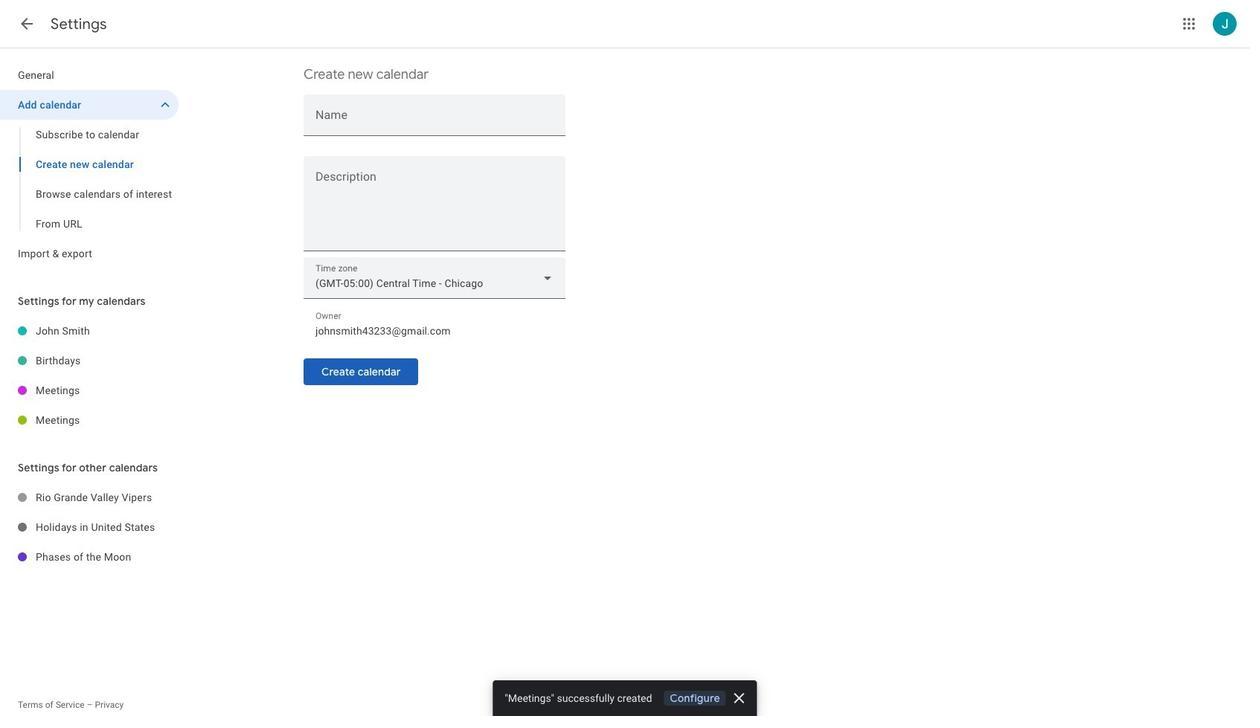 Task type: vqa. For each thing, say whether or not it's contained in the screenshot.
start
no



Task type: describe. For each thing, give the bounding box(es) containing it.
add calendar tree item
[[0, 90, 179, 120]]

john smith tree item
[[0, 316, 179, 346]]

1 meetings tree item from the top
[[0, 376, 179, 406]]



Task type: locate. For each thing, give the bounding box(es) containing it.
heading
[[51, 15, 107, 33]]

meetings tree item
[[0, 376, 179, 406], [0, 406, 179, 435]]

3 tree from the top
[[0, 483, 179, 572]]

meetings tree item down john smith tree item
[[0, 376, 179, 406]]

group
[[0, 120, 179, 239]]

rio grande valley vipers tree item
[[0, 483, 179, 513]]

tree
[[0, 60, 179, 269], [0, 316, 179, 435], [0, 483, 179, 572]]

2 vertical spatial tree
[[0, 483, 179, 572]]

None field
[[304, 258, 566, 299]]

1 vertical spatial tree
[[0, 316, 179, 435]]

1 tree from the top
[[0, 60, 179, 269]]

birthdays tree item
[[0, 346, 179, 376]]

2 tree from the top
[[0, 316, 179, 435]]

None text field
[[316, 110, 554, 131], [304, 173, 566, 245], [316, 321, 554, 342], [316, 110, 554, 131], [304, 173, 566, 245], [316, 321, 554, 342]]

go back image
[[18, 15, 36, 33]]

0 vertical spatial tree
[[0, 60, 179, 269]]

phases of the moon tree item
[[0, 543, 179, 572]]

holidays in united states tree item
[[0, 513, 179, 543]]

2 meetings tree item from the top
[[0, 406, 179, 435]]

meetings tree item down birthdays "tree item"
[[0, 406, 179, 435]]



